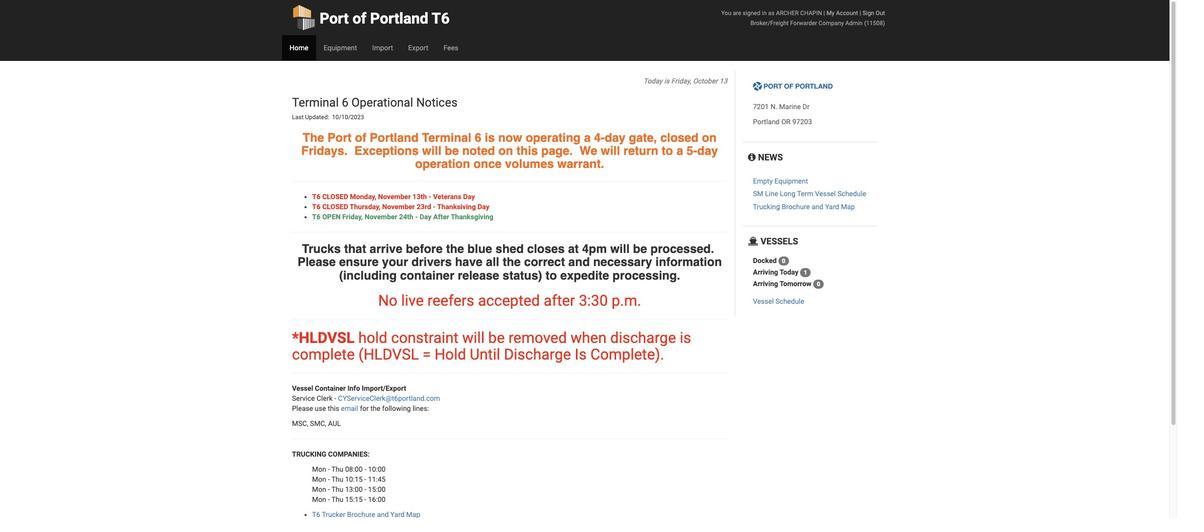Task type: vqa. For each thing, say whether or not it's contained in the screenshot.
'a'
yes



Task type: locate. For each thing, give the bounding box(es) containing it.
6 up once
[[475, 131, 482, 145]]

day left info circle image
[[698, 144, 719, 158]]

1 vertical spatial equipment
[[775, 177, 809, 185]]

the right all
[[503, 255, 521, 269]]

1 horizontal spatial today
[[780, 268, 799, 276]]

trucking brochure and yard map link
[[754, 203, 855, 211]]

0 horizontal spatial |
[[824, 10, 826, 17]]

0 vertical spatial day
[[463, 193, 475, 201]]

portland up import
[[370, 10, 429, 27]]

processing.
[[613, 268, 681, 282]]

1 vertical spatial schedule
[[776, 297, 805, 305]]

1 horizontal spatial day
[[463, 193, 475, 201]]

t6
[[432, 10, 450, 27], [312, 193, 321, 201], [312, 203, 321, 211], [312, 213, 321, 221]]

0 horizontal spatial equipment
[[324, 44, 357, 52]]

3:30
[[579, 292, 608, 309]]

0
[[783, 258, 786, 265], [817, 281, 821, 288]]

this inside the vessel container info import/export service clerk - cyserviceclerk@t6portland.com please use this email for the following lines:
[[328, 404, 340, 412]]

0 horizontal spatial friday,
[[343, 213, 363, 221]]

0 vertical spatial this
[[517, 144, 538, 158]]

0 horizontal spatial be
[[445, 144, 459, 158]]

| left my
[[824, 10, 826, 17]]

1 horizontal spatial schedule
[[838, 190, 867, 198]]

news
[[756, 152, 784, 163]]

0 vertical spatial to
[[662, 144, 674, 158]]

schedule up map
[[838, 190, 867, 198]]

empty equipment sm line long term vessel schedule trucking brochure and yard map
[[754, 177, 867, 211]]

broker/freight
[[751, 20, 789, 27]]

- right the 13th
[[429, 193, 432, 201]]

0 vertical spatial november
[[378, 193, 411, 201]]

empty
[[754, 177, 773, 185]]

schedule down tomorrow
[[776, 297, 805, 305]]

1 horizontal spatial be
[[489, 329, 505, 347]]

*hldvsl
[[292, 329, 355, 347]]

export button
[[401, 35, 436, 60]]

0 vertical spatial be
[[445, 144, 459, 158]]

- left 10:15 at the left bottom of page
[[328, 475, 330, 483]]

be left noted
[[445, 144, 459, 158]]

the right for
[[371, 404, 381, 412]]

1 vertical spatial terminal
[[422, 131, 472, 145]]

and left yard
[[812, 203, 824, 211]]

2 horizontal spatial be
[[633, 242, 648, 256]]

2 vertical spatial november
[[365, 213, 398, 221]]

on
[[702, 131, 717, 145], [499, 144, 514, 158]]

0 vertical spatial portland
[[370, 10, 429, 27]]

vessels
[[759, 236, 799, 247]]

status)
[[503, 268, 543, 282]]

0 horizontal spatial to
[[546, 268, 557, 282]]

a
[[584, 131, 591, 145], [677, 144, 684, 158]]

complete
[[292, 345, 355, 363]]

are
[[733, 10, 742, 17]]

closed
[[322, 193, 348, 201], [322, 203, 348, 211]]

1 vertical spatial please
[[292, 404, 313, 412]]

0 vertical spatial of
[[353, 10, 367, 27]]

terminal up last
[[292, 96, 339, 110]]

2 vertical spatial portland
[[370, 131, 419, 145]]

port down 10/10/2023 at the left of the page
[[328, 131, 352, 145]]

to up after
[[546, 268, 557, 282]]

of inside the port of portland terminal 6 is now operating a 4-day gate, closed on fridays .  exceptions will be noted on this page.  we will return to a 5-day operation once volumes warrant.
[[355, 131, 367, 145]]

2 | from the left
[[860, 10, 862, 17]]

day left the gate,
[[605, 131, 626, 145]]

container
[[315, 384, 346, 392]]

- left 15:15
[[328, 495, 330, 503]]

until
[[470, 345, 501, 363]]

to left 5-
[[662, 144, 674, 158]]

discharge
[[611, 329, 677, 347]]

on right 5-
[[702, 131, 717, 145]]

0 vertical spatial schedule
[[838, 190, 867, 198]]

the left blue on the top of the page
[[446, 242, 464, 256]]

0 horizontal spatial a
[[584, 131, 591, 145]]

day up thanksgiving
[[478, 203, 490, 211]]

2 horizontal spatial day
[[478, 203, 490, 211]]

please down service
[[292, 404, 313, 412]]

portland down terminal 6 operational notices last updated:  10/10/2023 at the left of page
[[370, 131, 419, 145]]

please inside the vessel container info import/export service clerk - cyserviceclerk@t6portland.com please use this email for the following lines:
[[292, 404, 313, 412]]

is
[[665, 77, 670, 85], [485, 131, 495, 145], [680, 329, 692, 347]]

0 vertical spatial terminal
[[292, 96, 339, 110]]

is
[[575, 345, 587, 363]]

of
[[353, 10, 367, 27], [355, 131, 367, 145]]

no live reefers accepted after 3:30 p.m.
[[378, 292, 642, 309]]

1 vertical spatial today
[[780, 268, 799, 276]]

1 horizontal spatial vessel
[[754, 297, 774, 305]]

cyserviceclerk@t6portland.com link
[[338, 394, 440, 402]]

terminal up operation
[[422, 131, 472, 145]]

1 closed from the top
[[322, 193, 348, 201]]

1 horizontal spatial this
[[517, 144, 538, 158]]

0 horizontal spatial terminal
[[292, 96, 339, 110]]

- left 13:00
[[328, 485, 330, 493]]

ensure
[[339, 255, 379, 269]]

and right correct
[[569, 255, 590, 269]]

0 horizontal spatial 6
[[342, 96, 349, 110]]

1 vertical spatial 6
[[475, 131, 482, 145]]

0 vertical spatial vessel
[[816, 190, 836, 198]]

schedule
[[838, 190, 867, 198], [776, 297, 805, 305]]

16:00
[[368, 495, 386, 503]]

0 vertical spatial 6
[[342, 96, 349, 110]]

08:00
[[345, 465, 363, 473]]

expedite
[[561, 268, 610, 282]]

vessel down 'docked 0 arriving today 1 arriving tomorrow 0'
[[754, 297, 774, 305]]

1 mon from the top
[[312, 465, 326, 473]]

fees button
[[436, 35, 466, 60]]

1 vertical spatial vessel
[[754, 297, 774, 305]]

msc,
[[292, 419, 309, 427]]

be up processing. at the right of the page
[[633, 242, 648, 256]]

term
[[798, 190, 814, 198]]

1 vertical spatial portland
[[754, 118, 780, 126]]

1 vertical spatial to
[[546, 268, 557, 282]]

the port of portland terminal 6 is now operating a 4-day gate, closed on fridays .  exceptions will be noted on this page.  we will return to a 5-day operation once volumes warrant.
[[302, 131, 719, 171]]

equipment inside dropdown button
[[324, 44, 357, 52]]

15:15
[[345, 495, 363, 503]]

1 vertical spatial arriving
[[754, 280, 779, 288]]

0 vertical spatial please
[[298, 255, 336, 269]]

6 up 10/10/2023 at the left of the page
[[342, 96, 349, 110]]

0 horizontal spatial day
[[420, 213, 432, 221]]

23rd
[[417, 203, 431, 211]]

a left 5-
[[677, 144, 684, 158]]

day up the 'thanksiving'
[[463, 193, 475, 201]]

please left that
[[298, 255, 336, 269]]

2 mon from the top
[[312, 475, 326, 483]]

will right 4pm
[[611, 242, 630, 256]]

friday, left october
[[672, 77, 692, 85]]

a left 4-
[[584, 131, 591, 145]]

- right 23rd
[[433, 203, 436, 211]]

0 vertical spatial arriving
[[754, 268, 779, 276]]

empty equipment link
[[754, 177, 809, 185]]

fees
[[444, 44, 459, 52]]

friday, down the thursday,
[[343, 213, 363, 221]]

- right clerk
[[335, 394, 337, 402]]

portland down 7201
[[754, 118, 780, 126]]

6 inside terminal 6 operational notices last updated:  10/10/2023
[[342, 96, 349, 110]]

1 horizontal spatial 6
[[475, 131, 482, 145]]

2 arriving from the top
[[754, 280, 779, 288]]

this right the 'use' on the bottom of the page
[[328, 404, 340, 412]]

accepted
[[478, 292, 540, 309]]

thu down trucking companies:
[[332, 465, 344, 473]]

2 horizontal spatial is
[[680, 329, 692, 347]]

1 vertical spatial 0
[[817, 281, 821, 288]]

2 horizontal spatial vessel
[[816, 190, 836, 198]]

thu left 15:15
[[332, 495, 344, 503]]

1 horizontal spatial terminal
[[422, 131, 472, 145]]

10/10/2023
[[332, 114, 364, 121]]

and inside trucks that arrive before the blue shed closes at 4pm will be processed. please ensure your drivers have all the correct and necessary information (including container release status) to expedite processing.
[[569, 255, 590, 269]]

arriving
[[754, 268, 779, 276], [754, 280, 779, 288]]

or
[[782, 118, 791, 126]]

on right noted
[[499, 144, 514, 158]]

noted
[[463, 144, 495, 158]]

4-
[[594, 131, 605, 145]]

arriving down 'docked'
[[754, 268, 779, 276]]

is left october
[[665, 77, 670, 85]]

0 right tomorrow
[[817, 281, 821, 288]]

0 horizontal spatial is
[[485, 131, 495, 145]]

mon
[[312, 465, 326, 473], [312, 475, 326, 483], [312, 485, 326, 493], [312, 495, 326, 503]]

| left sign on the right top of the page
[[860, 10, 862, 17]]

day
[[605, 131, 626, 145], [698, 144, 719, 158]]

0 horizontal spatial the
[[371, 404, 381, 412]]

t6 down fridays
[[312, 193, 321, 201]]

arriving up vessel schedule link
[[754, 280, 779, 288]]

1 vertical spatial is
[[485, 131, 495, 145]]

msc, smc, aul
[[292, 419, 341, 427]]

thu left 10:15 at the left bottom of page
[[332, 475, 344, 483]]

container
[[400, 268, 455, 282]]

at
[[568, 242, 579, 256]]

operating
[[526, 131, 581, 145]]

november
[[378, 193, 411, 201], [383, 203, 415, 211], [365, 213, 398, 221]]

0 vertical spatial closed
[[322, 193, 348, 201]]

vessel up service
[[292, 384, 313, 392]]

equipment
[[324, 44, 357, 52], [775, 177, 809, 185]]

of up "equipment" dropdown button
[[353, 10, 367, 27]]

- left 15:00
[[365, 485, 367, 493]]

email link
[[341, 404, 358, 412]]

day down 23rd
[[420, 213, 432, 221]]

vessel inside empty equipment sm line long term vessel schedule trucking brochure and yard map
[[816, 190, 836, 198]]

have
[[455, 255, 483, 269]]

port up "equipment" dropdown button
[[320, 10, 349, 27]]

1 vertical spatial friday,
[[343, 213, 363, 221]]

1 horizontal spatial |
[[860, 10, 862, 17]]

use
[[315, 404, 326, 412]]

arrive
[[370, 242, 403, 256]]

is left now
[[485, 131, 495, 145]]

equipment up the long
[[775, 177, 809, 185]]

long
[[780, 190, 796, 198]]

0 vertical spatial and
[[812, 203, 824, 211]]

after
[[434, 213, 450, 221]]

0 horizontal spatial and
[[569, 255, 590, 269]]

1 vertical spatial be
[[633, 242, 648, 256]]

is right "discharge"
[[680, 329, 692, 347]]

please inside trucks that arrive before the blue shed closes at 4pm will be processed. please ensure your drivers have all the correct and necessary information (including container release status) to expedite processing.
[[298, 255, 336, 269]]

2 vertical spatial is
[[680, 329, 692, 347]]

1 vertical spatial this
[[328, 404, 340, 412]]

equipment right home
[[324, 44, 357, 52]]

t6 up the trucks
[[312, 203, 321, 211]]

thu left 13:00
[[332, 485, 344, 493]]

1 horizontal spatial friday,
[[672, 77, 692, 85]]

signed
[[743, 10, 761, 17]]

vessel inside the vessel container info import/export service clerk - cyserviceclerk@t6portland.com please use this email for the following lines:
[[292, 384, 313, 392]]

11:45
[[368, 475, 386, 483]]

1 horizontal spatial equipment
[[775, 177, 809, 185]]

be down accepted
[[489, 329, 505, 347]]

0 vertical spatial 0
[[783, 258, 786, 265]]

1 vertical spatial closed
[[322, 203, 348, 211]]

veterans
[[433, 193, 462, 201]]

after
[[544, 292, 576, 309]]

is inside hold constraint will be removed when discharge is complete (hldvsl = hold until discharge is complete).
[[680, 329, 692, 347]]

account
[[837, 10, 859, 17]]

company
[[819, 20, 845, 27]]

you are signed in as archer chapin | my account | sign out broker/freight forwarder company admin (11508)
[[722, 10, 886, 27]]

trucking companies:
[[292, 450, 370, 458]]

0 vertical spatial is
[[665, 77, 670, 85]]

0 horizontal spatial schedule
[[776, 297, 805, 305]]

to inside the port of portland terminal 6 is now operating a 4-day gate, closed on fridays .  exceptions will be noted on this page.  we will return to a 5-day operation once volumes warrant.
[[662, 144, 674, 158]]

2 vertical spatial be
[[489, 329, 505, 347]]

gate,
[[629, 131, 658, 145]]

cyserviceclerk@t6portland.com
[[338, 394, 440, 402]]

import
[[372, 44, 393, 52]]

friday, inside t6 closed monday, november 13th - veterans day t6 closed thursday, november 23rd - thanksiving day t6 open friday, november 24th - day after thanksgiving
[[343, 213, 363, 221]]

monday,
[[350, 193, 377, 201]]

1 horizontal spatial to
[[662, 144, 674, 158]]

1 vertical spatial and
[[569, 255, 590, 269]]

p.m.
[[612, 292, 642, 309]]

2 vertical spatial vessel
[[292, 384, 313, 392]]

and inside empty equipment sm line long term vessel schedule trucking brochure and yard map
[[812, 203, 824, 211]]

0 right 'docked'
[[783, 258, 786, 265]]

will right exceptions on the left top of the page
[[422, 144, 442, 158]]

terminal inside terminal 6 operational notices last updated:  10/10/2023
[[292, 96, 339, 110]]

will down reefers on the bottom of the page
[[463, 329, 485, 347]]

0 horizontal spatial this
[[328, 404, 340, 412]]

vessel
[[816, 190, 836, 198], [754, 297, 774, 305], [292, 384, 313, 392]]

reefers
[[428, 292, 475, 309]]

1 horizontal spatial day
[[698, 144, 719, 158]]

4 thu from the top
[[332, 495, 344, 503]]

1 vertical spatial of
[[355, 131, 367, 145]]

export
[[408, 44, 429, 52]]

- down trucking companies:
[[328, 465, 330, 473]]

0 vertical spatial equipment
[[324, 44, 357, 52]]

you
[[722, 10, 732, 17]]

1 vertical spatial november
[[383, 203, 415, 211]]

1 vertical spatial port
[[328, 131, 352, 145]]

0 horizontal spatial today
[[644, 77, 663, 85]]

1 horizontal spatial and
[[812, 203, 824, 211]]

vessel up yard
[[816, 190, 836, 198]]

live
[[402, 292, 424, 309]]

this right once
[[517, 144, 538, 158]]

0 horizontal spatial vessel
[[292, 384, 313, 392]]

sign out link
[[863, 10, 886, 17]]

of down 10/10/2023 at the left of the page
[[355, 131, 367, 145]]

port
[[320, 10, 349, 27], [328, 131, 352, 145]]



Task type: describe. For each thing, give the bounding box(es) containing it.
port of portland t6 image
[[754, 82, 834, 92]]

as
[[769, 10, 775, 17]]

0 vertical spatial friday,
[[672, 77, 692, 85]]

we
[[580, 144, 598, 158]]

trucks that arrive before the blue shed closes at 4pm will be processed. please ensure your drivers have all the correct and necessary information (including container release status) to expedite processing.
[[298, 242, 722, 282]]

trucking
[[292, 450, 327, 458]]

0 horizontal spatial day
[[605, 131, 626, 145]]

when
[[571, 329, 607, 347]]

notices
[[417, 96, 458, 110]]

t6 left open
[[312, 213, 321, 221]]

docked 0 arriving today 1 arriving tomorrow 0
[[754, 256, 821, 288]]

ship image
[[749, 237, 759, 246]]

6 inside the port of portland terminal 6 is now operating a 4-day gate, closed on fridays .  exceptions will be noted on this page.  we will return to a 5-day operation once volumes warrant.
[[475, 131, 482, 145]]

0 vertical spatial today
[[644, 77, 663, 85]]

home button
[[282, 35, 316, 60]]

equipment button
[[316, 35, 365, 60]]

for
[[360, 404, 369, 412]]

(11508)
[[865, 20, 886, 27]]

0 vertical spatial port
[[320, 10, 349, 27]]

vessel for vessel schedule
[[754, 297, 774, 305]]

today inside 'docked 0 arriving today 1 arriving tomorrow 0'
[[780, 268, 799, 276]]

(hldvsl
[[359, 345, 419, 363]]

1 horizontal spatial 0
[[817, 281, 821, 288]]

portland or 97203
[[754, 118, 813, 126]]

2 vertical spatial day
[[420, 213, 432, 221]]

(including
[[339, 268, 397, 282]]

fridays
[[302, 144, 345, 158]]

1 horizontal spatial the
[[446, 242, 464, 256]]

closes
[[527, 242, 565, 256]]

the inside the vessel container info import/export service clerk - cyserviceclerk@t6portland.com please use this email for the following lines:
[[371, 404, 381, 412]]

1
[[804, 269, 808, 276]]

sm line long term vessel schedule link
[[754, 190, 867, 198]]

closed
[[661, 131, 699, 145]]

1 horizontal spatial on
[[702, 131, 717, 145]]

3 mon from the top
[[312, 485, 326, 493]]

no
[[378, 292, 398, 309]]

removed
[[509, 329, 567, 347]]

blue
[[468, 242, 493, 256]]

hold constraint will be removed when discharge is complete (hldvsl = hold until discharge is complete).
[[292, 329, 692, 363]]

0 horizontal spatial 0
[[783, 258, 786, 265]]

all
[[486, 255, 500, 269]]

be inside the port of portland terminal 6 is now operating a 4-day gate, closed on fridays .  exceptions will be noted on this page.  we will return to a 5-day operation once volumes warrant.
[[445, 144, 459, 158]]

release
[[458, 268, 500, 282]]

0 horizontal spatial on
[[499, 144, 514, 158]]

- left the 10:00
[[365, 465, 367, 473]]

info circle image
[[749, 153, 756, 162]]

processed.
[[651, 242, 715, 256]]

that
[[344, 242, 367, 256]]

sign
[[863, 10, 875, 17]]

2 thu from the top
[[332, 475, 344, 483]]

yard
[[826, 203, 840, 211]]

1 thu from the top
[[332, 465, 344, 473]]

map
[[842, 203, 855, 211]]

once
[[474, 157, 502, 171]]

operational
[[352, 96, 414, 110]]

import/export
[[362, 384, 406, 392]]

13
[[720, 77, 728, 85]]

will right we
[[601, 144, 621, 158]]

port inside the port of portland terminal 6 is now operating a 4-day gate, closed on fridays .  exceptions will be noted on this page.  we will return to a 5-day operation once volumes warrant.
[[328, 131, 352, 145]]

- right the 24th
[[415, 213, 418, 221]]

will inside hold constraint will be removed when discharge is complete (hldvsl = hold until discharge is complete).
[[463, 329, 485, 347]]

docked
[[754, 256, 777, 264]]

thanksgiving
[[451, 213, 494, 221]]

discharge
[[504, 345, 571, 363]]

- left 16:00
[[365, 495, 367, 503]]

operation
[[415, 157, 470, 171]]

vessel container info import/export service clerk - cyserviceclerk@t6portland.com please use this email for the following lines:
[[292, 384, 440, 412]]

is inside the port of portland terminal 6 is now operating a 4-day gate, closed on fridays .  exceptions will be noted on this page.  we will return to a 5-day operation once volumes warrant.
[[485, 131, 495, 145]]

october
[[693, 77, 718, 85]]

t6 closed monday, november 13th - veterans day t6 closed thursday, november 23rd - thanksiving day t6 open friday, november 24th - day after thanksgiving
[[312, 193, 494, 221]]

vessel schedule
[[754, 297, 805, 305]]

vessel for vessel container info import/export service clerk - cyserviceclerk@t6portland.com please use this email for the following lines:
[[292, 384, 313, 392]]

hold
[[359, 329, 388, 347]]

line
[[766, 190, 779, 198]]

port of portland t6 link
[[292, 0, 450, 35]]

equipment inside empty equipment sm line long term vessel schedule trucking brochure and yard map
[[775, 177, 809, 185]]

following
[[382, 404, 411, 412]]

tomorrow
[[780, 280, 812, 288]]

terminal 6 operational notices last updated:  10/10/2023
[[292, 96, 461, 121]]

be inside hold constraint will be removed when discharge is complete (hldvsl = hold until discharge is complete).
[[489, 329, 505, 347]]

1 | from the left
[[824, 10, 826, 17]]

1 vertical spatial day
[[478, 203, 490, 211]]

information
[[656, 255, 722, 269]]

terminal inside the port of portland terminal 6 is now operating a 4-day gate, closed on fridays .  exceptions will be noted on this page.  we will return to a 5-day operation once volumes warrant.
[[422, 131, 472, 145]]

- left 11:45
[[365, 475, 367, 483]]

mon - thu 08:00 - 10:00 mon - thu 10:15 - 11:45 mon - thu 13:00 - 15:00 mon - thu 15:15 - 16:00
[[312, 465, 386, 503]]

thanksiving
[[438, 203, 476, 211]]

volumes
[[505, 157, 554, 171]]

complete).
[[591, 345, 665, 363]]

sm
[[754, 190, 764, 198]]

t6 up fees dropdown button
[[432, 10, 450, 27]]

portland inside the port of portland terminal 6 is now operating a 4-day gate, closed on fridays .  exceptions will be noted on this page.  we will return to a 5-day operation once volumes warrant.
[[370, 131, 419, 145]]

4pm
[[583, 242, 607, 256]]

13th
[[413, 193, 427, 201]]

forwarder
[[791, 20, 818, 27]]

1 horizontal spatial a
[[677, 144, 684, 158]]

out
[[876, 10, 886, 17]]

in
[[762, 10, 767, 17]]

lines:
[[413, 404, 429, 412]]

this inside the port of portland terminal 6 is now operating a 4-day gate, closed on fridays .  exceptions will be noted on this page.  we will return to a 5-day operation once volumes warrant.
[[517, 144, 538, 158]]

companies:
[[328, 450, 370, 458]]

chapin
[[801, 10, 823, 17]]

the
[[303, 131, 324, 145]]

2 horizontal spatial the
[[503, 255, 521, 269]]

4 mon from the top
[[312, 495, 326, 503]]

before
[[406, 242, 443, 256]]

brochure
[[782, 203, 811, 211]]

will inside trucks that arrive before the blue shed closes at 4pm will be processed. please ensure your drivers have all the correct and necessary information (including container release status) to expedite processing.
[[611, 242, 630, 256]]

be inside trucks that arrive before the blue shed closes at 4pm will be processed. please ensure your drivers have all the correct and necessary information (including container release status) to expedite processing.
[[633, 242, 648, 256]]

7201 n. marine dr
[[754, 103, 810, 111]]

3 thu from the top
[[332, 485, 344, 493]]

aul
[[328, 419, 341, 427]]

home
[[290, 44, 309, 52]]

5-
[[687, 144, 698, 158]]

1 horizontal spatial is
[[665, 77, 670, 85]]

2 closed from the top
[[322, 203, 348, 211]]

- inside the vessel container info import/export service clerk - cyserviceclerk@t6portland.com please use this email for the following lines:
[[335, 394, 337, 402]]

drivers
[[412, 255, 452, 269]]

dr
[[803, 103, 810, 111]]

10:15
[[345, 475, 363, 483]]

admin
[[846, 20, 863, 27]]

constraint
[[391, 329, 459, 347]]

info
[[348, 384, 360, 392]]

to inside trucks that arrive before the blue shed closes at 4pm will be processed. please ensure your drivers have all the correct and necessary information (including container release status) to expedite processing.
[[546, 268, 557, 282]]

1 arriving from the top
[[754, 268, 779, 276]]

email
[[341, 404, 358, 412]]

n.
[[771, 103, 778, 111]]

24th
[[399, 213, 414, 221]]

schedule inside empty equipment sm line long term vessel schedule trucking brochure and yard map
[[838, 190, 867, 198]]

marine
[[780, 103, 801, 111]]



